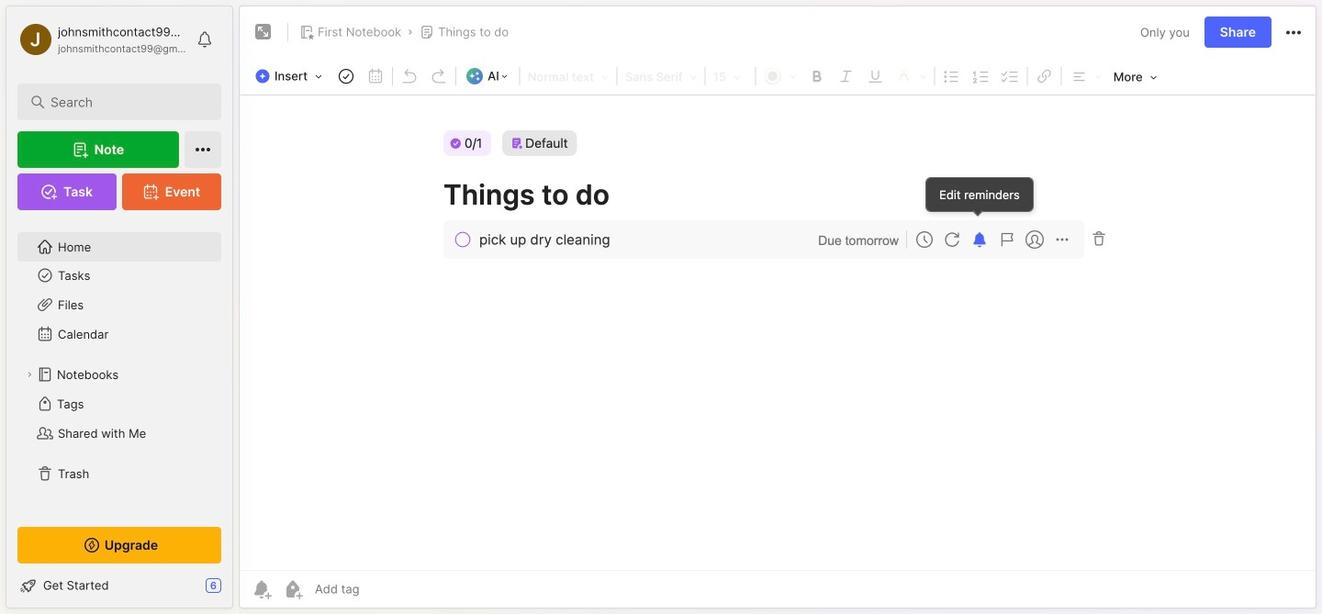 Task type: locate. For each thing, give the bounding box(es) containing it.
expand note image
[[253, 21, 275, 43]]

task image
[[333, 63, 359, 89]]

None search field
[[51, 91, 197, 113]]

expand notebooks image
[[24, 369, 35, 380]]

Alignment field
[[1064, 63, 1108, 87]]

tree
[[6, 202, 232, 511]]

alignment image
[[1064, 63, 1108, 87]]

font size image
[[708, 64, 754, 88]]

Help and Learning task checklist field
[[6, 571, 232, 601]]

heading level image
[[522, 64, 615, 88]]

More field
[[1108, 64, 1163, 90]]

Font size field
[[708, 64, 754, 88]]

font color image
[[758, 63, 802, 87]]

Note Editor text field
[[240, 95, 1316, 570]]

Font family field
[[620, 64, 703, 88]]



Task type: vqa. For each thing, say whether or not it's contained in the screenshot.
Alignment icon
yes



Task type: describe. For each thing, give the bounding box(es) containing it.
Heading level field
[[522, 64, 615, 88]]

tree inside main element
[[6, 202, 232, 511]]

Font color field
[[758, 63, 802, 87]]

Highlight field
[[891, 63, 933, 87]]

Insert field
[[251, 63, 332, 89]]

Search text field
[[51, 94, 197, 111]]

add tag image
[[282, 579, 304, 601]]

add a reminder image
[[251, 579, 273, 601]]

highlight image
[[891, 63, 933, 87]]

none search field inside main element
[[51, 91, 197, 113]]

font family image
[[620, 64, 703, 88]]

note window element
[[239, 6, 1317, 613]]

more actions image
[[1283, 22, 1305, 44]]

main element
[[0, 0, 239, 614]]

click to collapse image
[[232, 580, 246, 602]]

More actions field
[[1283, 21, 1305, 44]]

Add tag field
[[313, 581, 451, 597]]

Account field
[[17, 21, 187, 58]]



